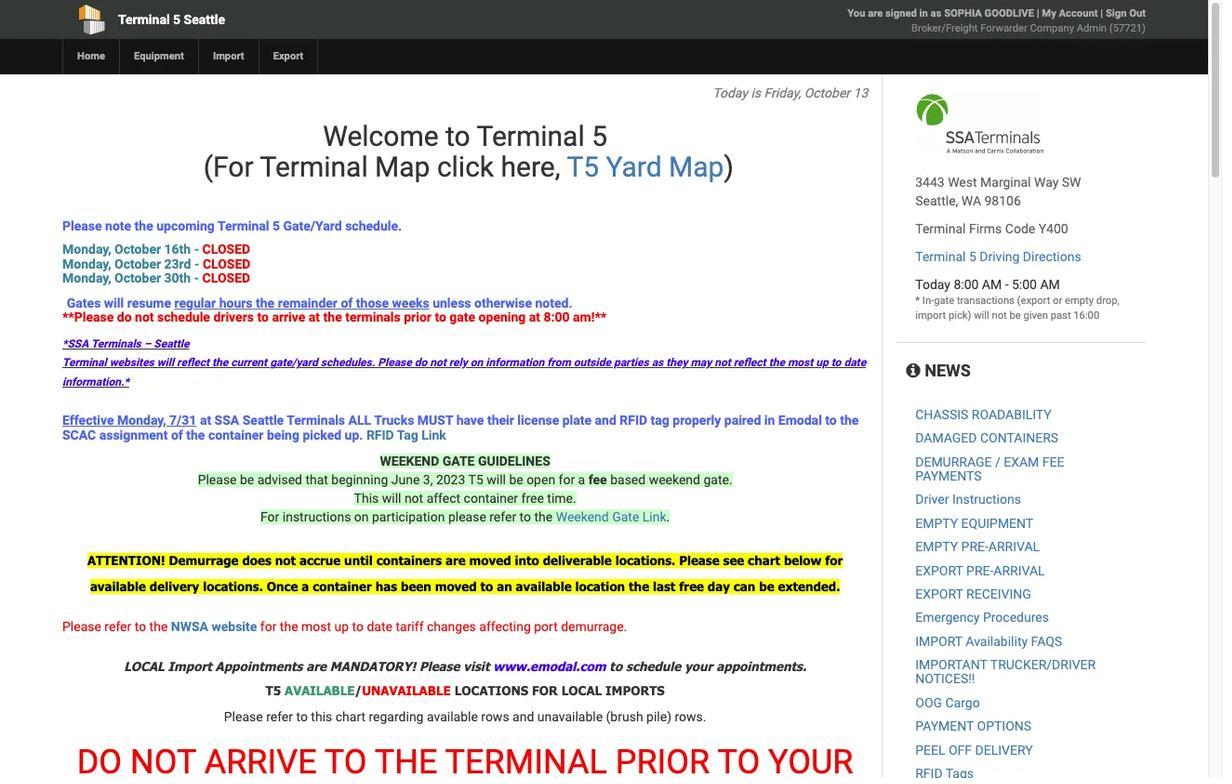 Task type: describe. For each thing, give the bounding box(es) containing it.
today for today is friday, october 13
[[713, 86, 748, 100]]

schedule inside 'gates will resume regular hours the remainder of those weeks unless otherwise noted. **please do not schedule drivers to arrive at the terminals prior to gate opening at 8:00 am!**'
[[157, 310, 210, 325]]

changes
[[427, 620, 476, 635]]

demurrage / exam fee payments link
[[915, 454, 1064, 484]]

parties
[[614, 357, 649, 370]]

seattle inside *ssa terminals – seattle terminal websites will reflect the current gate/yard schedules. please do not rely on information from outside parties as they may not reflect the most up to date information.*
[[154, 338, 189, 351]]

/ inside chassis roadability damaged containers demurrage / exam fee payments driver instructions empty equipment empty pre-arrival export pre-arrival export receiving emergency procedures import availability faqs important trucker/driver notices!! oog cargo payment options peel off delivery
[[995, 454, 1000, 469]]

terminal 5 seattle image
[[915, 93, 1045, 154]]

not left rely
[[430, 357, 446, 370]]

can
[[734, 579, 756, 594]]

way
[[1034, 175, 1059, 190]]

upcoming
[[156, 219, 215, 233]]

gate
[[442, 454, 475, 469]]

terminals inside *ssa terminals – seattle terminal websites will reflect the current gate/yard schedules. please do not rely on information from outside parties as they may not reflect the most up to date information.*
[[91, 338, 141, 351]]

october left 23rd
[[114, 256, 161, 271]]

will inside today                                                                                                                                                                                                                                                                                                                                                                                                                                                                                                                                                                                                                                                                                                           8:00 am - 5:00 am * in-gate transactions (export or empty drop, import pick) will not be given past 16:00
[[974, 310, 989, 322]]

the left terminals
[[323, 310, 342, 325]]

be inside today                                                                                                                                                                                                                                                                                                                                                                                                                                                                                                                                                                                                                                                                                                           8:00 am - 5:00 am * in-gate transactions (export or empty drop, import pick) will not be given past 16:00
[[1010, 310, 1021, 322]]

weekend
[[649, 472, 700, 487]]

please refer to this chart regarding available rows and unavailable (brush pile) rows.
[[224, 709, 706, 724]]

refer for please refer to the nwsa website for the most up to date tariff changes affecting port demurrage.
[[104, 620, 131, 635]]

1 empty from the top
[[915, 516, 958, 531]]

have
[[456, 413, 484, 428]]

- right 16th
[[194, 242, 199, 257]]

up inside *ssa terminals – seattle terminal websites will reflect the current gate/yard schedules. please do not rely on information from outside parties as they may not reflect the most up to date information.*
[[816, 357, 828, 370]]

admin
[[1077, 22, 1107, 34]]

)
[[724, 151, 734, 183]]

to right the "prior"
[[435, 310, 446, 325]]

0 vertical spatial locations.
[[615, 553, 675, 568]]

opening
[[479, 310, 526, 325]]

2 | from the left
[[1100, 7, 1103, 20]]

important trucker/driver notices!! link
[[915, 658, 1096, 687]]

0 horizontal spatial chart
[[335, 709, 366, 724]]

info circle image
[[906, 363, 920, 379]]

seattle for terminal
[[184, 12, 225, 27]]

in inside the 'at ssa seattle terminals all trucks must have their license plate and rfid tag properly paired in emodal to the scac assignment of the container being picked up.'
[[764, 413, 775, 428]]

october down note
[[114, 242, 161, 257]]

2 reflect from the left
[[734, 357, 766, 370]]

1 vertical spatial up
[[334, 620, 349, 635]]

emergency procedures link
[[915, 610, 1049, 625]]

fee
[[588, 472, 607, 487]]

their
[[487, 413, 514, 428]]

of inside the 'at ssa seattle terminals all trucks must have their license plate and rfid tag properly paired in emodal to the scac assignment of the container being picked up.'
[[171, 427, 183, 442]]

to up mandatory!
[[352, 620, 364, 635]]

0 horizontal spatial link
[[422, 427, 446, 442]]

rows.
[[675, 709, 706, 724]]

container inside weekend gate guidelines please be advised that beginning june 3, 2023 t5 will be open for a fee based weekend gate. this will not affect container free time. for instructions on participation please refer to the weekend gate link .
[[464, 491, 518, 506]]

terminals inside the 'at ssa seattle terminals all trucks must have their license plate and rfid tag properly paired in emodal to the scac assignment of the container being picked up.'
[[287, 413, 345, 428]]

am!**
[[573, 310, 607, 325]]

be left advised
[[240, 472, 254, 487]]

news
[[920, 361, 971, 380]]

not inside 'gates will resume regular hours the remainder of those weeks unless otherwise noted. **please do not schedule drivers to arrive at the terminals prior to gate opening at 8:00 am!**'
[[135, 310, 154, 325]]

signed
[[885, 7, 917, 20]]

most inside *ssa terminals – seattle terminal websites will reflect the current gate/yard schedules. please do not rely on information from outside parties as they may not reflect the most up to date information.*
[[788, 357, 813, 370]]

please refer to the nwsa website for the most up to date tariff changes affecting port demurrage.
[[62, 620, 627, 635]]

the right hours
[[256, 295, 275, 310]]

you
[[848, 7, 865, 20]]

rfid tag link
[[366, 427, 450, 442]]

emergency
[[915, 610, 980, 625]]

oog cargo link
[[915, 696, 980, 710]]

for inside weekend gate guidelines please be advised that beginning june 3, 2023 t5 will be open for a fee based weekend gate. this will not affect container free time. for instructions on participation please refer to the weekend gate link .
[[559, 472, 575, 487]]

as inside *ssa terminals – seattle terminal websites will reflect the current gate/yard schedules. please do not rely on information from outside parties as they may not reflect the most up to date information.*
[[652, 357, 663, 370]]

october up resume
[[114, 271, 161, 286]]

container inside the 'at ssa seattle terminals all trucks must have their license plate and rfid tag properly paired in emodal to the scac assignment of the container being picked up.'
[[208, 427, 264, 442]]

yard
[[606, 151, 662, 183]]

free inside weekend gate guidelines please be advised that beginning june 3, 2023 t5 will be open for a fee based weekend gate. this will not affect container free time. for instructions on participation please refer to the weekend gate link .
[[521, 491, 544, 506]]

- inside today                                                                                                                                                                                                                                                                                                                                                                                                                                                                                                                                                                                                                                                                                                           8:00 am - 5:00 am * in-gate transactions (export or empty drop, import pick) will not be given past 16:00
[[1005, 277, 1009, 292]]

transactions
[[957, 295, 1015, 307]]

deliverable
[[543, 553, 612, 568]]

2 horizontal spatial at
[[529, 310, 540, 325]]

availability
[[966, 634, 1028, 649]]

terminal 5 driving directions
[[915, 249, 1081, 264]]

the down once
[[280, 620, 298, 635]]

0 vertical spatial pre-
[[961, 540, 989, 554]]

to inside the local import appointments are mandatory! please visit www.emodal.com to schedule your appointments. t5 available / unavailable locations for local imports
[[610, 659, 622, 674]]

please note the upcoming terminal 5 gate/yard schedule. monday, october 16th - closed monday, october 23rd - closed monday, october 30th - closed
[[62, 219, 402, 286]]

terminal 5 seattle
[[118, 12, 225, 27]]

been
[[401, 579, 431, 594]]

t5 yard map link
[[567, 151, 724, 183]]

instructions
[[952, 492, 1021, 507]]

home link
[[62, 39, 119, 74]]

0 vertical spatial moved
[[469, 553, 511, 568]]

will inside 'gates will resume regular hours the remainder of those weeks unless otherwise noted. **please do not schedule drivers to arrive at the terminals prior to gate opening at 8:00 am!**'
[[104, 295, 124, 310]]

8:00 inside 'gates will resume regular hours the remainder of those weeks unless otherwise noted. **please do not schedule drivers to arrive at the terminals prior to gate opening at 8:00 am!**'
[[544, 310, 570, 325]]

containers
[[376, 553, 442, 568]]

paired
[[724, 413, 761, 428]]

current
[[231, 357, 267, 370]]

affecting
[[479, 620, 531, 635]]

0 horizontal spatial local
[[124, 659, 164, 674]]

terminals
[[345, 310, 401, 325]]

to inside attention! demurrage does not accrue until containers are moved into deliverable locations. please see chart below for available delivery locations. once a container has been moved to an available location the last free day can be extended.
[[480, 579, 493, 594]]

open
[[527, 472, 555, 487]]

be down guidelines at the left bottom of page
[[509, 472, 523, 487]]

please inside attention! demurrage does not accrue until containers are moved into deliverable locations. please see chart below for available delivery locations. once a container has been moved to an available location the last free day can be extended.
[[679, 553, 720, 568]]

to inside weekend gate guidelines please be advised that beginning june 3, 2023 t5 will be open for a fee based weekend gate. this will not affect container free time. for instructions on participation please refer to the weekend gate link .
[[520, 510, 531, 524]]

to inside the 'at ssa seattle terminals all trucks must have their license plate and rfid tag properly paired in emodal to the scac assignment of the container being picked up.'
[[825, 413, 837, 428]]

june
[[391, 472, 420, 487]]

equipment
[[961, 516, 1033, 531]]

import inside import link
[[213, 50, 244, 62]]

notices!!
[[915, 672, 975, 687]]

do inside *ssa terminals – seattle terminal websites will reflect the current gate/yard schedules. please do not rely on information from outside parties as they may not reflect the most up to date information.*
[[415, 357, 427, 370]]

effective monday, 7/31
[[62, 413, 197, 428]]

are inside you are signed in as sophia goodlive | my account | sign out broker/freight forwarder company admin (57721)
[[868, 7, 883, 20]]

websites
[[109, 357, 154, 370]]

fee
[[1042, 454, 1064, 469]]

–
[[144, 338, 151, 351]]

link inside weekend gate guidelines please be advised that beginning june 3, 2023 t5 will be open for a fee based weekend gate. this will not affect container free time. for instructions on participation please refer to the weekend gate link .
[[642, 510, 666, 524]]

trucks
[[374, 413, 414, 428]]

not inside weekend gate guidelines please be advised that beginning june 3, 2023 t5 will be open for a fee based weekend gate. this will not affect container free time. for instructions on participation please refer to the weekend gate link .
[[404, 491, 423, 506]]

1 horizontal spatial at
[[309, 310, 320, 325]]

16th
[[164, 242, 191, 257]]

all
[[348, 413, 371, 428]]

of inside 'gates will resume regular hours the remainder of those weeks unless otherwise noted. **please do not schedule drivers to arrive at the terminals prior to gate opening at 8:00 am!**'
[[341, 295, 353, 310]]

you are signed in as sophia goodlive | my account | sign out broker/freight forwarder company admin (57721)
[[848, 7, 1146, 34]]

time.
[[547, 491, 576, 506]]

chassis roadability link
[[915, 407, 1052, 422]]

export pre-arrival link
[[915, 563, 1045, 578]]

up.
[[345, 427, 363, 442]]

my account link
[[1042, 7, 1098, 20]]

schedules.
[[321, 357, 375, 370]]

0 vertical spatial arrival
[[989, 540, 1040, 554]]

may
[[691, 357, 712, 370]]

note
[[105, 219, 131, 233]]

location
[[575, 579, 625, 594]]

1 vertical spatial pre-
[[966, 563, 994, 578]]

appointments.
[[716, 659, 806, 674]]

today                                                                                                                                                                                                                                                                                                                                                                                                                                                                                                                                                                                                                                                                                                           8:00 am - 5:00 am * in-gate transactions (export or empty drop, import pick) will not be given past 16:00
[[915, 277, 1119, 322]]

once
[[267, 579, 298, 594]]

terminal 5 driving directions link
[[915, 249, 1081, 264]]

peel
[[915, 743, 945, 758]]

0 horizontal spatial locations.
[[203, 579, 263, 594]]

participation
[[372, 510, 445, 524]]

gate/yard
[[283, 219, 342, 233]]

0 horizontal spatial rfid
[[366, 427, 394, 442]]

nwsa
[[171, 620, 208, 635]]

not right may
[[714, 357, 731, 370]]

they
[[666, 357, 688, 370]]

for inside attention! demurrage does not accrue until containers are moved into deliverable locations. please see chart below for available delivery locations. once a container has been moved to an available location the last free day can be extended.
[[825, 553, 843, 568]]

1 vertical spatial arrival
[[994, 563, 1045, 578]]

the up emodal
[[769, 357, 785, 370]]

see
[[723, 553, 744, 568]]

0 horizontal spatial for
[[260, 620, 277, 635]]

for
[[532, 683, 558, 698]]

rfid inside the 'at ssa seattle terminals all trucks must have their license plate and rfid tag properly paired in emodal to the scac assignment of the container being picked up.'
[[620, 413, 647, 428]]

1 vertical spatial and
[[513, 709, 534, 724]]

accrue
[[299, 553, 341, 568]]

prior
[[404, 310, 431, 325]]

y400
[[1039, 221, 1068, 236]]

*ssa
[[62, 338, 89, 351]]

remainder
[[278, 295, 338, 310]]

the left the nwsa
[[149, 620, 168, 635]]

will down 'june'
[[382, 491, 401, 506]]

out
[[1129, 7, 1146, 20]]

equipment
[[134, 50, 184, 62]]

0 horizontal spatial date
[[367, 620, 392, 635]]

guidelines
[[478, 454, 550, 469]]

1 horizontal spatial available
[[427, 709, 478, 724]]

terminal inside *ssa terminals – seattle terminal websites will reflect the current gate/yard schedules. please do not rely on information from outside parties as they may not reflect the most up to date information.*
[[62, 357, 107, 370]]

faqs
[[1031, 634, 1062, 649]]

gate inside today                                                                                                                                                                                                                                                                                                                                                                                                                                                                                                                                                                                                                                                                                                           8:00 am - 5:00 am * in-gate transactions (export or empty drop, import pick) will not be given past 16:00
[[934, 295, 954, 307]]

1 reflect from the left
[[177, 357, 209, 370]]

below
[[784, 553, 822, 568]]

1 map from the left
[[375, 151, 430, 183]]

2 empty from the top
[[915, 540, 958, 554]]

import availability faqs link
[[915, 634, 1062, 649]]

2 horizontal spatial available
[[516, 579, 572, 594]]

regular
[[174, 295, 216, 310]]

www.emodal.com
[[493, 659, 606, 674]]

please down appointments on the bottom left
[[224, 709, 263, 724]]

demurrage.
[[561, 620, 627, 635]]



Task type: locate. For each thing, give the bounding box(es) containing it.
at inside the 'at ssa seattle terminals all trucks must have their license plate and rfid tag properly paired in emodal to the scac assignment of the container being picked up.'
[[200, 413, 211, 428]]

in-
[[922, 295, 934, 307]]

procedures
[[983, 610, 1049, 625]]

container down until
[[313, 579, 372, 594]]

as
[[931, 7, 942, 20], [652, 357, 663, 370]]

has
[[375, 579, 397, 594]]

pile)
[[646, 709, 671, 724]]

seattle right –
[[154, 338, 189, 351]]

refer right please
[[489, 510, 516, 524]]

from
[[547, 357, 571, 370]]

available down the local import appointments are mandatory! please visit www.emodal.com to schedule your appointments. t5 available / unavailable locations for local imports
[[427, 709, 478, 724]]

0 vertical spatial chart
[[748, 553, 780, 568]]

1 horizontal spatial refer
[[266, 709, 293, 724]]

0 horizontal spatial |
[[1037, 7, 1039, 20]]

export up the emergency
[[915, 587, 963, 602]]

the left current
[[212, 357, 228, 370]]

must
[[417, 413, 453, 428]]

are right "you"
[[868, 7, 883, 20]]

please inside *ssa terminals – seattle terminal websites will reflect the current gate/yard schedules. please do not rely on information from outside parties as they may not reflect the most up to date information.*
[[378, 357, 412, 370]]

up up mandatory!
[[334, 620, 349, 635]]

gate.
[[704, 472, 733, 487]]

chart right the see
[[748, 553, 780, 568]]

those
[[356, 295, 389, 310]]

13
[[853, 86, 868, 100]]

for right below
[[825, 553, 843, 568]]

map
[[375, 151, 430, 183], [669, 151, 724, 183]]

regarding
[[369, 709, 424, 724]]

gate up import
[[934, 295, 954, 307]]

1 horizontal spatial t5
[[468, 472, 483, 487]]

not
[[135, 310, 154, 325], [992, 310, 1007, 322], [430, 357, 446, 370], [714, 357, 731, 370], [404, 491, 423, 506], [275, 553, 296, 568]]

0 horizontal spatial of
[[171, 427, 183, 442]]

please up day
[[679, 553, 720, 568]]

arrive
[[272, 310, 305, 325]]

to up 'imports'
[[610, 659, 622, 674]]

monday,
[[62, 242, 111, 257], [62, 256, 111, 271], [62, 271, 111, 286], [117, 413, 166, 428]]

to left the nwsa
[[135, 620, 146, 635]]

to left an
[[480, 579, 493, 594]]

and right plate
[[595, 413, 616, 428]]

terminal inside please note the upcoming terminal 5 gate/yard schedule. monday, october 16th - closed monday, october 23rd - closed monday, october 30th - closed
[[218, 219, 269, 233]]

0 horizontal spatial terminals
[[91, 338, 141, 351]]

reflect right may
[[734, 357, 766, 370]]

to right emodal
[[825, 413, 837, 428]]

1 vertical spatial a
[[302, 579, 309, 594]]

container left being
[[208, 427, 264, 442]]

1 horizontal spatial do
[[415, 357, 427, 370]]

1 horizontal spatial of
[[341, 295, 353, 310]]

1 closed from the top
[[202, 242, 250, 257]]

beginning
[[331, 472, 388, 487]]

receiving
[[966, 587, 1031, 602]]

schedule inside the local import appointments are mandatory! please visit www.emodal.com to schedule your appointments. t5 available / unavailable locations for local imports
[[626, 659, 681, 674]]

chassis roadability damaged containers demurrage / exam fee payments driver instructions empty equipment empty pre-arrival export pre-arrival export receiving emergency procedures import availability faqs important trucker/driver notices!! oog cargo payment options peel off delivery
[[915, 407, 1096, 758]]

do right the **please
[[117, 310, 132, 325]]

0 horizontal spatial most
[[301, 620, 331, 635]]

locations
[[454, 683, 528, 698]]

moved up an
[[469, 553, 511, 568]]

1 horizontal spatial terminals
[[287, 413, 345, 428]]

do inside 'gates will resume regular hours the remainder of those weeks unless otherwise noted. **please do not schedule drivers to arrive at the terminals prior to gate opening at 8:00 am!**'
[[117, 310, 132, 325]]

of right assignment
[[171, 427, 183, 442]]

to left this
[[296, 709, 308, 724]]

*
[[915, 295, 920, 307]]

2 horizontal spatial container
[[464, 491, 518, 506]]

chart
[[748, 553, 780, 568], [335, 709, 366, 724]]

not inside attention! demurrage does not accrue until containers are moved into deliverable locations. please see chart below for available delivery locations. once a container has been moved to an available location the last free day can be extended.
[[275, 553, 296, 568]]

pre- down empty equipment link
[[961, 540, 989, 554]]

1 horizontal spatial most
[[788, 357, 813, 370]]

information
[[486, 357, 544, 370]]

1 horizontal spatial chart
[[748, 553, 780, 568]]

import inside the local import appointments are mandatory! please visit www.emodal.com to schedule your appointments. t5 available / unavailable locations for local imports
[[168, 659, 212, 674]]

1 horizontal spatial reflect
[[734, 357, 766, 370]]

refer for please refer to this chart regarding available rows and unavailable (brush pile) rows.
[[266, 709, 293, 724]]

1 horizontal spatial locations.
[[615, 553, 675, 568]]

refer inside weekend gate guidelines please be advised that beginning june 3, 2023 t5 will be open for a fee based weekend gate. this will not affect container free time. for instructions on participation please refer to the weekend gate link .
[[489, 510, 516, 524]]

to down the open
[[520, 510, 531, 524]]

the inside weekend gate guidelines please be advised that beginning june 3, 2023 t5 will be open for a fee based weekend gate. this will not affect container free time. for instructions on participation please refer to the weekend gate link .
[[534, 510, 553, 524]]

locations. down does
[[203, 579, 263, 594]]

in inside you are signed in as sophia goodlive | my account | sign out broker/freight forwarder company admin (57721)
[[919, 7, 928, 20]]

1 vertical spatial moved
[[435, 579, 477, 594]]

2 vertical spatial t5
[[266, 683, 281, 698]]

5 inside please note the upcoming terminal 5 gate/yard schedule. monday, october 16th - closed monday, october 23rd - closed monday, october 30th - closed
[[273, 219, 280, 233]]

weekend
[[380, 454, 439, 469]]

1 vertical spatial link
[[642, 510, 666, 524]]

important
[[915, 658, 987, 673]]

pre-
[[961, 540, 989, 554], [966, 563, 994, 578]]

map left click
[[375, 151, 430, 183]]

to inside the welcome to terminal 5 (for terminal map click here, t5 yard map )
[[446, 120, 470, 153]]

locations. up last
[[615, 553, 675, 568]]

gate left the opening
[[450, 310, 475, 325]]

0 vertical spatial as
[[931, 7, 942, 20]]

8:00 left am!**
[[544, 310, 570, 325]]

of
[[341, 295, 353, 310], [171, 427, 183, 442]]

0 vertical spatial today
[[713, 86, 748, 100]]

the left ssa
[[186, 427, 205, 442]]

2 horizontal spatial t5
[[567, 151, 599, 183]]

3,
[[423, 472, 433, 487]]

empty down empty equipment link
[[915, 540, 958, 554]]

please down attention!
[[62, 620, 101, 635]]

0 horizontal spatial map
[[375, 151, 430, 183]]

is
[[751, 86, 761, 100]]

0 vertical spatial free
[[521, 491, 544, 506]]

please inside weekend gate guidelines please be advised that beginning june 3, 2023 t5 will be open for a fee based weekend gate. this will not affect container free time. for instructions on participation please refer to the weekend gate link .
[[198, 472, 237, 487]]

not down transactions
[[992, 310, 1007, 322]]

will down guidelines at the left bottom of page
[[487, 472, 506, 487]]

1 horizontal spatial rfid
[[620, 413, 647, 428]]

0 horizontal spatial refer
[[104, 620, 131, 635]]

1 horizontal spatial today
[[915, 277, 950, 292]]

container inside attention! demurrage does not accrue until containers are moved into deliverable locations. please see chart below for available delivery locations. once a container has been moved to an available location the last free day can be extended.
[[313, 579, 372, 594]]

t5 inside weekend gate guidelines please be advised that beginning june 3, 2023 t5 will be open for a fee based weekend gate. this will not affect container free time. for instructions on participation please refer to the weekend gate link .
[[468, 472, 483, 487]]

for right website
[[260, 620, 277, 635]]

1 horizontal spatial map
[[669, 151, 724, 183]]

terminals
[[91, 338, 141, 351], [287, 413, 345, 428]]

1 export from the top
[[915, 563, 963, 578]]

t5 left yard in the top of the page
[[567, 151, 599, 183]]

0 vertical spatial 8:00
[[954, 277, 979, 292]]

emodal
[[778, 413, 822, 428]]

t5 inside the local import appointments are mandatory! please visit www.emodal.com to schedule your appointments. t5 available / unavailable locations for local imports
[[266, 683, 281, 698]]

peel off delivery link
[[915, 743, 1033, 758]]

local down 'delivery'
[[124, 659, 164, 674]]

0 vertical spatial /
[[995, 454, 1000, 469]]

today for today                                                                                                                                                                                                                                                                                                                                                                                                                                                                                                                                                                                                                                                                                                           8:00 am - 5:00 am * in-gate transactions (export or empty drop, import pick) will not be given past 16:00
[[915, 277, 950, 292]]

1 vertical spatial in
[[764, 413, 775, 428]]

the left last
[[629, 579, 649, 594]]

- right 30th
[[194, 271, 199, 286]]

picked
[[303, 427, 341, 442]]

a inside weekend gate guidelines please be advised that beginning june 3, 2023 t5 will be open for a fee based weekend gate. this will not affect container free time. for instructions on participation please refer to the weekend gate link .
[[578, 472, 585, 487]]

empty equipment link
[[915, 516, 1033, 531]]

most
[[788, 357, 813, 370], [301, 620, 331, 635]]

5:00
[[1012, 277, 1037, 292]]

will inside *ssa terminals – seattle terminal websites will reflect the current gate/yard schedules. please do not rely on information from outside parties as they may not reflect the most up to date information.*
[[157, 357, 174, 370]]

available
[[285, 683, 355, 698]]

1 horizontal spatial gate
[[934, 295, 954, 307]]

0 vertical spatial container
[[208, 427, 264, 442]]

(brush
[[606, 709, 643, 724]]

please inside the local import appointments are mandatory! please visit www.emodal.com to schedule your appointments. t5 available / unavailable locations for local imports
[[419, 659, 460, 674]]

local import appointments are mandatory! please visit www.emodal.com to schedule your appointments. t5 available / unavailable locations for local imports
[[124, 659, 806, 698]]

1 vertical spatial most
[[301, 620, 331, 635]]

1 horizontal spatial import
[[213, 50, 244, 62]]

**please
[[62, 310, 114, 325]]

the right note
[[134, 219, 153, 233]]

1 vertical spatial /
[[355, 683, 362, 698]]

driver
[[915, 492, 949, 507]]

and inside the 'at ssa seattle terminals all trucks must have their license plate and rfid tag properly paired in emodal to the scac assignment of the container being picked up.'
[[595, 413, 616, 428]]

/ down mandatory!
[[355, 683, 362, 698]]

0 horizontal spatial today
[[713, 86, 748, 100]]

this
[[311, 709, 332, 724]]

into
[[515, 553, 539, 568]]

schedule down 30th
[[157, 310, 210, 325]]

damaged containers link
[[915, 431, 1058, 446]]

1 vertical spatial empty
[[915, 540, 958, 554]]

are inside attention! demurrage does not accrue until containers are moved into deliverable locations. please see chart below for available delivery locations. once a container has been moved to an available location the last free day can be extended.
[[445, 553, 466, 568]]

0 vertical spatial date
[[844, 357, 866, 370]]

at right arrive
[[309, 310, 320, 325]]

gates will resume regular hours the remainder of those weeks unless otherwise noted. **please do not schedule drivers to arrive at the terminals prior to gate opening at 8:00 am!**
[[62, 295, 607, 325]]

5 left driving
[[969, 249, 976, 264]]

today is friday, october 13
[[713, 86, 868, 100]]

for up time.
[[559, 472, 575, 487]]

free down the open
[[521, 491, 544, 506]]

5 inside the terminal 5 seattle link
[[173, 12, 181, 27]]

are inside the local import appointments are mandatory! please visit www.emodal.com to schedule your appointments. t5 available / unavailable locations for local imports
[[306, 659, 326, 674]]

1 vertical spatial terminals
[[287, 413, 345, 428]]

free inside attention! demurrage does not accrue until containers are moved into deliverable locations. please see chart below for available delivery locations. once a container has been moved to an available location the last free day can be extended.
[[679, 579, 704, 594]]

export up export receiving link
[[915, 563, 963, 578]]

advised
[[257, 472, 302, 487]]

t5 inside the welcome to terminal 5 (for terminal map click here, t5 yard map )
[[567, 151, 599, 183]]

0 vertical spatial do
[[117, 310, 132, 325]]

empty
[[1065, 295, 1094, 307]]

1 vertical spatial do
[[415, 357, 427, 370]]

am up or
[[1040, 277, 1060, 292]]

please
[[62, 219, 102, 233], [378, 357, 412, 370], [198, 472, 237, 487], [679, 553, 720, 568], [62, 620, 101, 635], [419, 659, 460, 674], [224, 709, 263, 724]]

to inside *ssa terminals – seattle terminal websites will reflect the current gate/yard schedules. please do not rely on information from outside parties as they may not reflect the most up to date information.*
[[831, 357, 841, 370]]

up up emodal
[[816, 357, 828, 370]]

today up 'in-'
[[915, 277, 950, 292]]

0 horizontal spatial do
[[117, 310, 132, 325]]

/ left 'exam'
[[995, 454, 1000, 469]]

0 horizontal spatial and
[[513, 709, 534, 724]]

0 vertical spatial schedule
[[157, 310, 210, 325]]

given
[[1024, 310, 1048, 322]]

1 vertical spatial refer
[[104, 620, 131, 635]]

5 right here,
[[592, 120, 607, 153]]

today inside today                                                                                                                                                                                                                                                                                                                                                                                                                                                                                                                                                                                                                                                                                                           8:00 am - 5:00 am * in-gate transactions (export or empty drop, import pick) will not be given past 16:00
[[915, 277, 950, 292]]

terminal firms code y400
[[915, 221, 1068, 236]]

schedule
[[157, 310, 210, 325], [626, 659, 681, 674]]

tag
[[651, 413, 669, 428]]

on inside *ssa terminals – seattle terminal websites will reflect the current gate/yard schedules. please do not rely on information from outside parties as they may not reflect the most up to date information.*
[[470, 357, 483, 370]]

as left "they"
[[652, 357, 663, 370]]

0 horizontal spatial up
[[334, 620, 349, 635]]

0 vertical spatial a
[[578, 472, 585, 487]]

2 horizontal spatial for
[[825, 553, 843, 568]]

seattle for at
[[242, 413, 284, 428]]

2 am from the left
[[1040, 277, 1060, 292]]

seattle inside the 'at ssa seattle terminals all trucks must have their license plate and rfid tag properly paired in emodal to the scac assignment of the container being picked up.'
[[242, 413, 284, 428]]

0 vertical spatial gate
[[934, 295, 954, 307]]

0 vertical spatial are
[[868, 7, 883, 20]]

5
[[173, 12, 181, 27], [592, 120, 607, 153], [273, 219, 280, 233], [969, 249, 976, 264]]

1 vertical spatial today
[[915, 277, 950, 292]]

1 horizontal spatial 8:00
[[954, 277, 979, 292]]

please inside please note the upcoming terminal 5 gate/yard schedule. monday, october 16th - closed monday, october 23rd - closed monday, october 30th - closed
[[62, 219, 102, 233]]

not up –
[[135, 310, 154, 325]]

be right the can
[[759, 579, 774, 594]]

damaged
[[915, 431, 977, 446]]

1 horizontal spatial link
[[642, 510, 666, 524]]

october left 13
[[804, 86, 850, 100]]

until
[[344, 553, 373, 568]]

1 | from the left
[[1037, 7, 1039, 20]]

otherwise
[[474, 295, 532, 310]]

please
[[448, 510, 486, 524]]

pick)
[[949, 310, 971, 322]]

are up the available
[[306, 659, 326, 674]]

on inside weekend gate guidelines please be advised that beginning june 3, 2023 t5 will be open for a fee based weekend gate. this will not affect container free time. for instructions on participation please refer to the weekend gate link .
[[354, 510, 369, 524]]

to left info circle icon
[[831, 357, 841, 370]]

code
[[1005, 221, 1035, 236]]

please left 'visit'
[[419, 659, 460, 674]]

t5 down appointments on the bottom left
[[266, 683, 281, 698]]

are down please
[[445, 553, 466, 568]]

available down attention!
[[90, 579, 146, 594]]

not up participation
[[404, 491, 423, 506]]

terminals up websites
[[91, 338, 141, 351]]

1 vertical spatial for
[[825, 553, 843, 568]]

5 inside the welcome to terminal 5 (for terminal map click here, t5 yard map )
[[592, 120, 607, 153]]

chart right this
[[335, 709, 366, 724]]

0 horizontal spatial /
[[355, 683, 362, 698]]

free left day
[[679, 579, 704, 594]]

0 vertical spatial and
[[595, 413, 616, 428]]

weekend gate link link
[[556, 510, 666, 524]]

a inside attention! demurrage does not accrue until containers are moved into deliverable locations. please see chart below for available delivery locations. once a container has been moved to an available location the last free day can be extended.
[[302, 579, 309, 594]]

8:00 inside today                                                                                                                                                                                                                                                                                                                                                                                                                                                                                                                                                                                                                                                                                                           8:00 am - 5:00 am * in-gate transactions (export or empty drop, import pick) will not be given past 16:00
[[954, 277, 979, 292]]

please down ssa
[[198, 472, 237, 487]]

link right tag
[[422, 427, 446, 442]]

1 horizontal spatial /
[[995, 454, 1000, 469]]

2 map from the left
[[669, 151, 724, 183]]

1 horizontal spatial |
[[1100, 7, 1103, 20]]

most up emodal
[[788, 357, 813, 370]]

0 horizontal spatial gate
[[450, 310, 475, 325]]

the right emodal
[[840, 413, 859, 428]]

/ inside the local import appointments are mandatory! please visit www.emodal.com to schedule your appointments. t5 available / unavailable locations for local imports
[[355, 683, 362, 698]]

as inside you are signed in as sophia goodlive | my account | sign out broker/freight forwarder company admin (57721)
[[931, 7, 942, 20]]

map right yard in the top of the page
[[669, 151, 724, 183]]

license
[[517, 413, 559, 428]]

| left sign at the right of the page
[[1100, 7, 1103, 20]]

available down into
[[516, 579, 572, 594]]

1 horizontal spatial am
[[1040, 277, 1060, 292]]

1 vertical spatial as
[[652, 357, 663, 370]]

today left is on the right top of the page
[[713, 86, 748, 100]]

to left arrive
[[257, 310, 269, 325]]

2 export from the top
[[915, 587, 963, 602]]

date inside *ssa terminals – seattle terminal websites will reflect the current gate/yard schedules. please do not rely on information from outside parties as they may not reflect the most up to date information.*
[[844, 357, 866, 370]]

1 horizontal spatial for
[[559, 472, 575, 487]]

0 horizontal spatial in
[[764, 413, 775, 428]]

1 horizontal spatial on
[[470, 357, 483, 370]]

local up unavailable
[[561, 683, 602, 698]]

1 vertical spatial gate
[[450, 310, 475, 325]]

1 vertical spatial date
[[367, 620, 392, 635]]

1 am from the left
[[982, 277, 1002, 292]]

0 vertical spatial export
[[915, 563, 963, 578]]

|
[[1037, 7, 1039, 20], [1100, 7, 1103, 20]]

1 horizontal spatial a
[[578, 472, 585, 487]]

0 horizontal spatial as
[[652, 357, 663, 370]]

- right 23rd
[[194, 256, 199, 271]]

container up please
[[464, 491, 518, 506]]

import
[[213, 50, 244, 62], [168, 659, 212, 674]]

1 vertical spatial free
[[679, 579, 704, 594]]

sw
[[1062, 175, 1081, 190]]

0 horizontal spatial t5
[[266, 683, 281, 698]]

rfid right up.
[[366, 427, 394, 442]]

in
[[919, 7, 928, 20], [764, 413, 775, 428]]

2 closed from the top
[[203, 256, 251, 271]]

0 horizontal spatial am
[[982, 277, 1002, 292]]

1 horizontal spatial date
[[844, 357, 866, 370]]

(for
[[204, 151, 254, 183]]

0 horizontal spatial available
[[90, 579, 146, 594]]

5 left gate/yard
[[273, 219, 280, 233]]

be inside attention! demurrage does not accrue until containers are moved into deliverable locations. please see chart below for available delivery locations. once a container has been moved to an available location the last free day can be extended.
[[759, 579, 774, 594]]

1 horizontal spatial local
[[561, 683, 602, 698]]

1 vertical spatial t5
[[468, 472, 483, 487]]

0 vertical spatial link
[[422, 427, 446, 442]]

container
[[208, 427, 264, 442], [464, 491, 518, 506], [313, 579, 372, 594]]

arrival
[[989, 540, 1040, 554], [994, 563, 1045, 578]]

0 vertical spatial terminals
[[91, 338, 141, 351]]

3 closed from the top
[[202, 271, 250, 286]]

roadability
[[972, 407, 1052, 422]]

will right websites
[[157, 357, 174, 370]]

0 vertical spatial import
[[213, 50, 244, 62]]

www.emodal.com link
[[493, 659, 606, 674]]

driver instructions link
[[915, 492, 1021, 507]]

the inside attention! demurrage does not accrue until containers are moved into deliverable locations. please see chart below for available delivery locations. once a container has been moved to an available location the last free day can be extended.
[[629, 579, 649, 594]]

2 horizontal spatial refer
[[489, 510, 516, 524]]

0 vertical spatial most
[[788, 357, 813, 370]]

0 horizontal spatial container
[[208, 427, 264, 442]]

pre- down empty pre-arrival link
[[966, 563, 994, 578]]

1 vertical spatial export
[[915, 587, 963, 602]]

friday,
[[764, 86, 801, 100]]

past
[[1051, 310, 1071, 322]]

1 horizontal spatial in
[[919, 7, 928, 20]]

be
[[1010, 310, 1021, 322], [240, 472, 254, 487], [509, 472, 523, 487], [759, 579, 774, 594]]

on down this
[[354, 510, 369, 524]]

chart inside attention! demurrage does not accrue until containers are moved into deliverable locations. please see chart below for available delivery locations. once a container has been moved to an available location the last free day can be extended.
[[748, 553, 780, 568]]

seattle up import link
[[184, 12, 225, 27]]

0 vertical spatial empty
[[915, 516, 958, 531]]

delivery
[[975, 743, 1033, 758]]

be left given
[[1010, 310, 1021, 322]]

chassis
[[915, 407, 968, 422]]

arrival up receiving
[[994, 563, 1045, 578]]

moved right been on the bottom of page
[[435, 579, 477, 594]]

gate inside 'gates will resume regular hours the remainder of those weeks unless otherwise noted. **please do not schedule drivers to arrive at the terminals prior to gate opening at 8:00 am!**'
[[450, 310, 475, 325]]

the inside please note the upcoming terminal 5 gate/yard schedule. monday, october 16th - closed monday, october 23rd - closed monday, october 30th - closed
[[134, 219, 153, 233]]

demurrage
[[169, 553, 239, 568]]

attention! demurrage does not accrue until containers are moved into deliverable locations. please see chart below for available delivery locations. once a container has been moved to an available location the last free day can be extended.
[[87, 553, 843, 594]]

please right schedules.
[[378, 357, 412, 370]]

2023
[[436, 472, 465, 487]]

firms
[[969, 221, 1002, 236]]

rely
[[449, 357, 468, 370]]

1 horizontal spatial and
[[595, 413, 616, 428]]

not inside today                                                                                                                                                                                                                                                                                                                                                                                                                                                                                                                                                                                                                                                                                                           8:00 am - 5:00 am * in-gate transactions (export or empty drop, import pick) will not be given past 16:00
[[992, 310, 1007, 322]]

unless
[[433, 295, 471, 310]]

0 vertical spatial up
[[816, 357, 828, 370]]



Task type: vqa. For each thing, say whether or not it's contained in the screenshot.
the (07122023-
no



